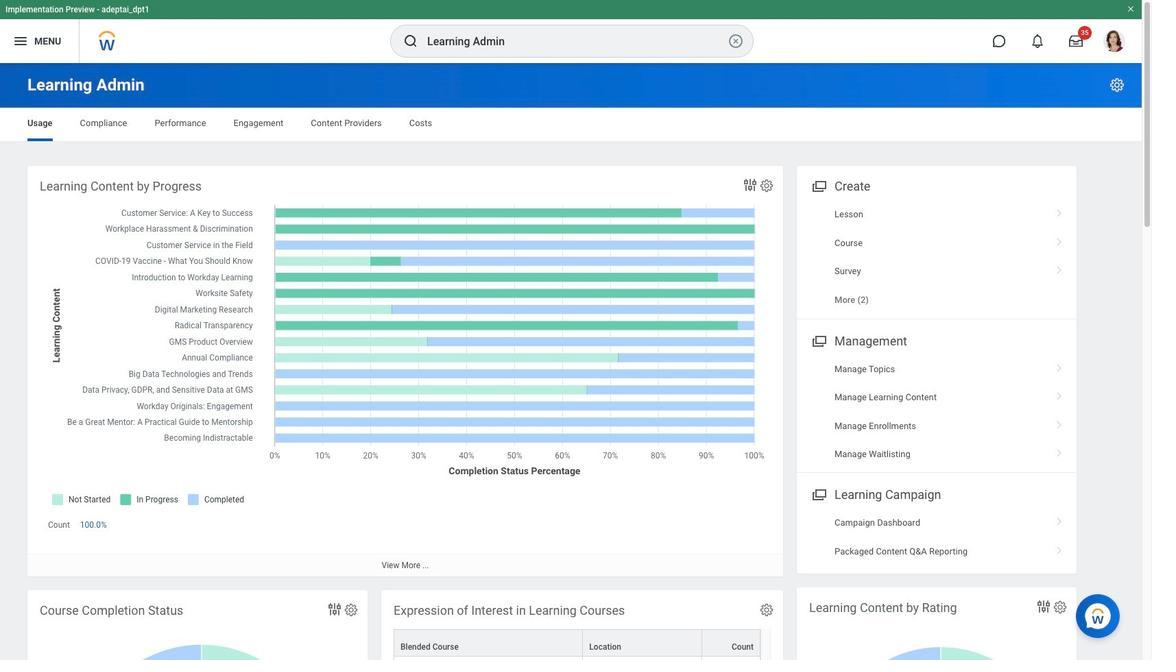 Task type: locate. For each thing, give the bounding box(es) containing it.
2 cell from the left
[[583, 657, 702, 661]]

menu group image
[[810, 331, 828, 350]]

1 vertical spatial list
[[797, 355, 1077, 469]]

3 chevron right image from the top
[[1051, 416, 1069, 430]]

2 chevron right image from the top
[[1051, 359, 1069, 373]]

profile logan mcneil image
[[1104, 30, 1126, 55]]

1 list from the top
[[797, 200, 1077, 315]]

cell
[[394, 657, 583, 661], [583, 657, 702, 661], [702, 657, 761, 661]]

row
[[394, 630, 761, 657], [394, 657, 761, 661]]

2 vertical spatial chevron right image
[[1051, 416, 1069, 430]]

menu group image for third list
[[810, 485, 828, 504]]

1 menu group image from the top
[[810, 176, 828, 195]]

banner
[[0, 0, 1142, 63]]

6 chevron right image from the top
[[1051, 542, 1069, 556]]

configure course completion status image
[[344, 603, 359, 618]]

chevron right image
[[1051, 233, 1069, 247], [1051, 359, 1069, 373], [1051, 416, 1069, 430]]

1 vertical spatial menu group image
[[810, 485, 828, 504]]

expression of interest in learning courses element
[[381, 591, 783, 661]]

2 vertical spatial list
[[797, 509, 1077, 566]]

configure this page image
[[1109, 77, 1126, 93]]

tab list
[[14, 108, 1129, 141]]

main content
[[0, 63, 1142, 661]]

configure learning content by progress image
[[759, 178, 775, 193]]

0 vertical spatial menu group image
[[810, 176, 828, 195]]

1 chevron right image from the top
[[1051, 205, 1069, 218]]

menu group image
[[810, 176, 828, 195], [810, 485, 828, 504]]

0 vertical spatial list
[[797, 200, 1077, 315]]

2 menu group image from the top
[[810, 485, 828, 504]]

chevron right image
[[1051, 205, 1069, 218], [1051, 261, 1069, 275], [1051, 388, 1069, 401], [1051, 445, 1069, 458], [1051, 513, 1069, 527], [1051, 542, 1069, 556]]

0 vertical spatial chevron right image
[[1051, 233, 1069, 247]]

configure and view chart data image
[[327, 602, 343, 618]]

1 vertical spatial chevron right image
[[1051, 359, 1069, 373]]

list
[[797, 200, 1077, 315], [797, 355, 1077, 469], [797, 509, 1077, 566]]

3 cell from the left
[[702, 657, 761, 661]]

3 chevron right image from the top
[[1051, 388, 1069, 401]]



Task type: vqa. For each thing, say whether or not it's contained in the screenshot.
leftmost Officer
no



Task type: describe. For each thing, give the bounding box(es) containing it.
1 row from the top
[[394, 630, 761, 657]]

1 cell from the left
[[394, 657, 583, 661]]

search image
[[403, 33, 419, 49]]

Search Workday  search field
[[427, 26, 725, 56]]

notifications large image
[[1031, 34, 1045, 48]]

3 list from the top
[[797, 509, 1077, 566]]

4 chevron right image from the top
[[1051, 445, 1069, 458]]

learning content by rating element
[[797, 588, 1077, 661]]

course completion status element
[[27, 591, 368, 661]]

2 list from the top
[[797, 355, 1077, 469]]

learning content by progress element
[[27, 166, 783, 577]]

menu group image for 3rd list from the bottom of the page
[[810, 176, 828, 195]]

configure and view chart data image
[[742, 177, 759, 193]]

inbox large image
[[1070, 34, 1083, 48]]

2 row from the top
[[394, 657, 761, 661]]

justify image
[[12, 33, 29, 49]]

1 chevron right image from the top
[[1051, 233, 1069, 247]]

x circle image
[[728, 33, 744, 49]]

2 chevron right image from the top
[[1051, 261, 1069, 275]]

close environment banner image
[[1127, 5, 1135, 13]]

configure expression of interest in learning courses image
[[759, 603, 775, 618]]

5 chevron right image from the top
[[1051, 513, 1069, 527]]



